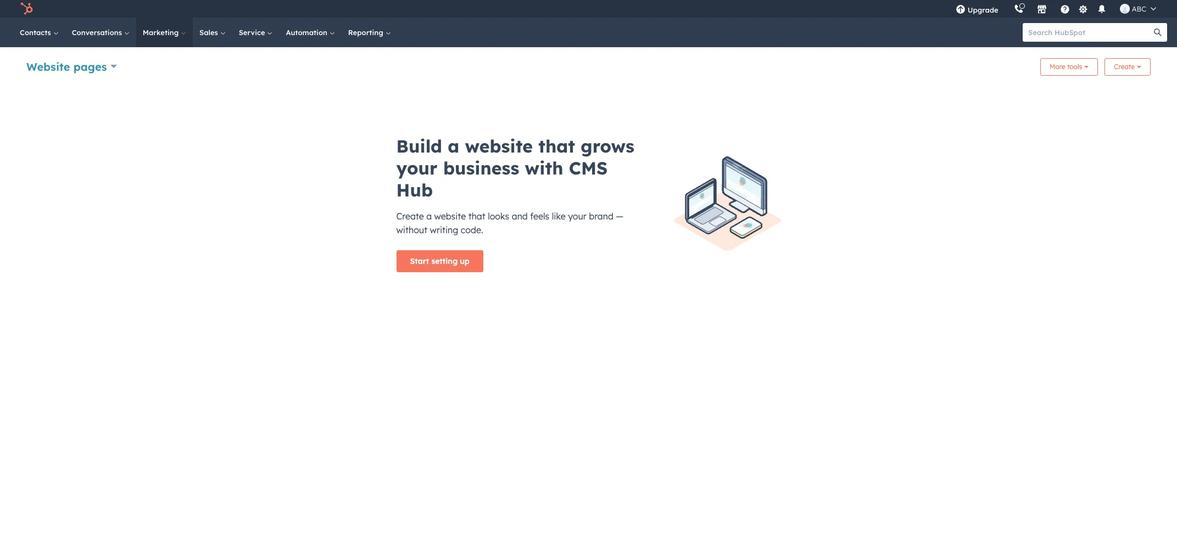 Task type: describe. For each thing, give the bounding box(es) containing it.
create for create
[[1115, 63, 1136, 71]]

cms
[[569, 157, 608, 179]]

brad klo image
[[1121, 4, 1130, 14]]

notifications button
[[1093, 0, 1112, 18]]

start
[[410, 257, 429, 267]]

marketplaces button
[[1031, 0, 1054, 18]]

looks
[[488, 211, 510, 222]]

contacts link
[[13, 18, 65, 47]]

help image
[[1061, 5, 1071, 15]]

contacts
[[20, 28, 53, 37]]

start setting up
[[410, 257, 470, 267]]

your inside build a website that grows your business with cms hub
[[397, 157, 438, 179]]

start setting up button
[[397, 251, 484, 273]]

a for create
[[427, 211, 432, 222]]

notifications image
[[1097, 5, 1107, 15]]

website
[[26, 60, 70, 73]]

writing
[[430, 225, 459, 236]]

your inside create a website that looks and feels like your brand — without writing code.
[[568, 211, 587, 222]]

abc button
[[1114, 0, 1164, 18]]

that for looks
[[469, 211, 486, 222]]

reporting
[[348, 28, 386, 37]]

build
[[397, 135, 442, 157]]

that for grows
[[539, 135, 576, 157]]

automation
[[286, 28, 330, 37]]

upgrade image
[[956, 5, 966, 15]]

more
[[1050, 63, 1066, 71]]

setting
[[432, 257, 458, 267]]

help button
[[1056, 0, 1075, 18]]

create button
[[1105, 58, 1151, 76]]

reporting link
[[342, 18, 398, 47]]

calling icon image
[[1014, 4, 1024, 14]]

build a website that grows your business with cms hub
[[397, 135, 635, 201]]

like
[[552, 211, 566, 222]]

marketing link
[[136, 18, 193, 47]]

—
[[616, 211, 624, 222]]

sales
[[200, 28, 220, 37]]

create a website that looks and feels like your brand — without writing code.
[[397, 211, 624, 236]]

a for build
[[448, 135, 460, 157]]



Task type: locate. For each thing, give the bounding box(es) containing it.
create inside popup button
[[1115, 63, 1136, 71]]

settings image
[[1079, 5, 1089, 15]]

calling icon button
[[1010, 2, 1029, 16]]

more tools button
[[1041, 58, 1099, 76]]

Search HubSpot search field
[[1023, 23, 1158, 42]]

service link
[[232, 18, 279, 47]]

menu containing abc
[[948, 0, 1165, 18]]

0 vertical spatial website
[[465, 135, 533, 157]]

a
[[448, 135, 460, 157], [427, 211, 432, 222]]

create for create a website that looks and feels like your brand — without writing code.
[[397, 211, 424, 222]]

website pages button
[[26, 59, 117, 74]]

marketplaces image
[[1038, 5, 1047, 15]]

create inside create a website that looks and feels like your brand — without writing code.
[[397, 211, 424, 222]]

code.
[[461, 225, 483, 236]]

1 vertical spatial website
[[435, 211, 466, 222]]

website pages
[[26, 60, 107, 73]]

website pages banner
[[26, 55, 1151, 80]]

abc
[[1133, 4, 1147, 13]]

conversations
[[72, 28, 124, 37]]

tools
[[1068, 63, 1083, 71]]

0 horizontal spatial a
[[427, 211, 432, 222]]

with
[[525, 157, 564, 179]]

without
[[397, 225, 428, 236]]

and
[[512, 211, 528, 222]]

service
[[239, 28, 267, 37]]

1 horizontal spatial a
[[448, 135, 460, 157]]

website for create
[[435, 211, 466, 222]]

upgrade
[[968, 5, 999, 14]]

more tools
[[1050, 63, 1083, 71]]

that up code.
[[469, 211, 486, 222]]

1 horizontal spatial that
[[539, 135, 576, 157]]

a up the writing
[[427, 211, 432, 222]]

that
[[539, 135, 576, 157], [469, 211, 486, 222]]

1 horizontal spatial create
[[1115, 63, 1136, 71]]

a inside create a website that looks and feels like your brand — without writing code.
[[427, 211, 432, 222]]

0 vertical spatial a
[[448, 135, 460, 157]]

create
[[1115, 63, 1136, 71], [397, 211, 424, 222]]

pages
[[73, 60, 107, 73]]

a inside build a website that grows your business with cms hub
[[448, 135, 460, 157]]

1 vertical spatial that
[[469, 211, 486, 222]]

that inside build a website that grows your business with cms hub
[[539, 135, 576, 157]]

0 vertical spatial that
[[539, 135, 576, 157]]

hubspot image
[[20, 2, 33, 15]]

website inside build a website that grows your business with cms hub
[[465, 135, 533, 157]]

your
[[397, 157, 438, 179], [568, 211, 587, 222]]

up
[[460, 257, 470, 267]]

1 vertical spatial a
[[427, 211, 432, 222]]

menu
[[948, 0, 1165, 18]]

0 vertical spatial create
[[1115, 63, 1136, 71]]

conversations link
[[65, 18, 136, 47]]

a right the build on the top
[[448, 135, 460, 157]]

grows
[[581, 135, 635, 157]]

website inside create a website that looks and feels like your brand — without writing code.
[[435, 211, 466, 222]]

0 horizontal spatial that
[[469, 211, 486, 222]]

that inside create a website that looks and feels like your brand — without writing code.
[[469, 211, 486, 222]]

1 vertical spatial create
[[397, 211, 424, 222]]

business
[[443, 157, 520, 179]]

that left grows
[[539, 135, 576, 157]]

create up without
[[397, 211, 424, 222]]

hubspot link
[[13, 2, 41, 15]]

search image
[[1155, 29, 1162, 36]]

0 horizontal spatial your
[[397, 157, 438, 179]]

1 vertical spatial your
[[568, 211, 587, 222]]

website
[[465, 135, 533, 157], [435, 211, 466, 222]]

hub
[[397, 179, 433, 201]]

search button
[[1149, 23, 1168, 42]]

0 horizontal spatial create
[[397, 211, 424, 222]]

create down search hubspot search field
[[1115, 63, 1136, 71]]

settings link
[[1077, 3, 1091, 15]]

1 horizontal spatial your
[[568, 211, 587, 222]]

website for build
[[465, 135, 533, 157]]

0 vertical spatial your
[[397, 157, 438, 179]]

automation link
[[279, 18, 342, 47]]

menu item
[[1007, 0, 1009, 18]]

marketing
[[143, 28, 181, 37]]

feels
[[531, 211, 550, 222]]

brand
[[589, 211, 614, 222]]

sales link
[[193, 18, 232, 47]]



Task type: vqa. For each thing, say whether or not it's contained in the screenshot.
WEBSITE PAGES banner on the top
yes



